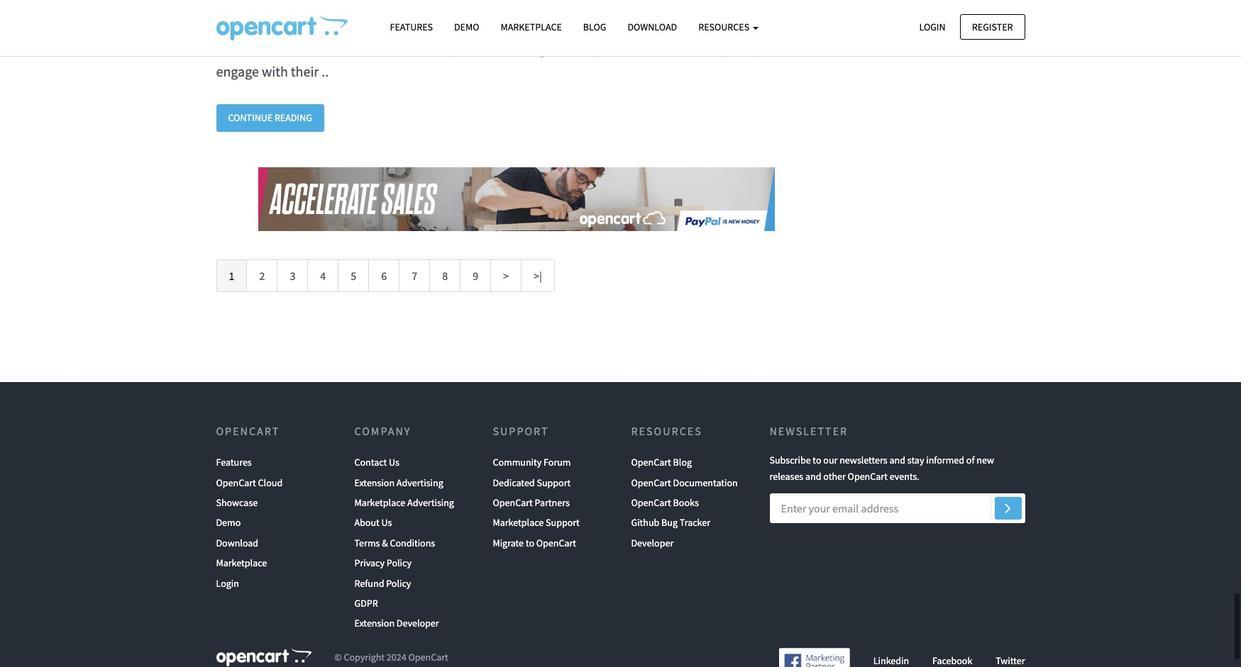 Task type: vqa. For each thing, say whether or not it's contained in the screenshot.
bottommost Login LINK
yes



Task type: locate. For each thing, give the bounding box(es) containing it.
0 vertical spatial download
[[628, 21, 677, 33]]

0 vertical spatial blog
[[583, 21, 606, 33]]

1 vertical spatial login
[[216, 577, 239, 590]]

of left new
[[966, 454, 975, 467]]

reading
[[275, 112, 312, 124]]

of left e-
[[399, 0, 411, 12]]

to for migrate
[[526, 537, 534, 550]]

1 horizontal spatial features link
[[379, 15, 443, 40]]

2
[[259, 269, 265, 283]]

to down the marketplace support link
[[526, 537, 534, 550]]

demo link
[[443, 15, 490, 40], [216, 513, 241, 534]]

1 extension from the top
[[354, 477, 395, 489]]

of inside subscribe to our newsletters and stay informed of new releases and other opencart events.
[[966, 454, 975, 467]]

1 horizontal spatial download
[[628, 21, 677, 33]]

to inside subscribe to our newsletters and stay informed of new releases and other opencart events.
[[813, 454, 821, 467]]

download
[[628, 21, 677, 33], [216, 537, 258, 550]]

policy
[[387, 557, 412, 570], [386, 577, 411, 590]]

showcase link
[[216, 493, 258, 513]]

the
[[230, 0, 250, 12], [292, 17, 311, 35], [586, 17, 606, 35], [646, 17, 666, 35], [680, 40, 700, 58]]

stay
[[907, 454, 924, 467]]

marketplace up about us
[[354, 497, 405, 510]]

resources down pivotal
[[698, 21, 751, 33]]

1 horizontal spatial login link
[[907, 14, 958, 40]]

demo down the showcase link
[[216, 517, 241, 530]]

1 vertical spatial demo link
[[216, 513, 241, 534]]

books
[[673, 497, 699, 510]]

continue
[[228, 112, 273, 124]]

subscribe to our newsletters and stay informed of new releases and other opencart events.
[[770, 454, 994, 483]]

demo for the leftmost demo link
[[216, 517, 241, 530]]

0 vertical spatial demo link
[[443, 15, 490, 40]]

blog
[[583, 21, 606, 33], [673, 456, 692, 469]]

us up extension advertising on the left bottom
[[389, 456, 399, 469]]

marketplace link down the showcase link
[[216, 554, 267, 574]]

us right about
[[381, 517, 392, 530]]

opencart inside 'link'
[[631, 456, 671, 469]]

0 horizontal spatial marketplace link
[[216, 554, 267, 574]]

login for the top "login" link
[[919, 20, 946, 33]]

1 horizontal spatial features
[[390, 21, 433, 33]]

policy down terms & conditions link
[[387, 557, 412, 570]]

to
[[813, 454, 821, 467], [526, 537, 534, 550]]

1 vertical spatial download
[[216, 537, 258, 550]]

1 vertical spatial features
[[216, 456, 252, 469]]

us inside about us link
[[381, 517, 392, 530]]

1 vertical spatial policy
[[386, 577, 411, 590]]

support down 'partners'
[[546, 517, 580, 530]]

0 vertical spatial advertising
[[397, 477, 443, 489]]

events.
[[890, 470, 919, 483]]

features
[[390, 21, 433, 33], [216, 456, 252, 469]]

marketplace inside marketplace advertising link
[[354, 497, 405, 510]]

dedicated
[[493, 477, 535, 489]]

extension down contact us 'link'
[[354, 477, 395, 489]]

our
[[823, 454, 838, 467]]

the down engagement
[[586, 17, 606, 35]]

community forum link
[[493, 453, 571, 473]]

0 vertical spatial features link
[[379, 15, 443, 40]]

4
[[320, 269, 326, 283]]

about us link
[[354, 513, 392, 534]]

pivotal
[[697, 0, 738, 12]]

the right in
[[230, 0, 250, 12]]

download for demo
[[216, 537, 258, 550]]

opencart image
[[216, 648, 311, 667]]

migrate
[[493, 537, 524, 550]]

0 vertical spatial features
[[390, 21, 433, 33]]

informed
[[926, 454, 964, 467]]

resources up opencart blog
[[631, 424, 702, 439]]

0 horizontal spatial download
[[216, 537, 258, 550]]

github bug tracker
[[631, 517, 710, 530]]

0 vertical spatial policy
[[387, 557, 412, 570]]

emergence
[[669, 17, 734, 35]]

customer
[[494, 0, 550, 12]]

login link
[[907, 14, 958, 40], [216, 574, 239, 594]]

policy down privacy policy link
[[386, 577, 411, 590]]

features down e-
[[390, 21, 433, 33]]

github bug tracker link
[[631, 513, 710, 534]]

0 horizontal spatial developer
[[397, 618, 439, 630]]

features link
[[379, 15, 443, 40], [216, 453, 252, 473]]

demo link down "showcase"
[[216, 513, 241, 534]]

5 link
[[338, 259, 369, 292]]

2 extension from the top
[[354, 618, 395, 630]]

marketplace link
[[490, 15, 573, 40], [216, 554, 267, 574]]

extension for extension advertising
[[354, 477, 395, 489]]

1 horizontal spatial to
[[813, 454, 821, 467]]

features for opencart cloud
[[216, 456, 252, 469]]

opencart documentation link
[[631, 473, 738, 493]]

determining
[[216, 17, 289, 35]]

developer up 2024
[[397, 618, 439, 630]]

1 vertical spatial to
[[526, 537, 534, 550]]

opencart down dedicated
[[493, 497, 533, 510]]

commerce,
[[425, 0, 491, 12]]

new
[[977, 454, 994, 467]]

1 horizontal spatial download link
[[617, 15, 688, 40]]

0 vertical spatial us
[[389, 456, 399, 469]]

support up 'partners'
[[537, 477, 571, 489]]

6 link
[[368, 259, 400, 292]]

1 vertical spatial features link
[[216, 453, 252, 473]]

download link down 'stands'
[[617, 15, 688, 40]]

opencart down newsletters
[[848, 470, 888, 483]]

demo down commerce,
[[454, 21, 479, 33]]

to left our
[[813, 454, 821, 467]]

advertising for extension advertising
[[397, 477, 443, 489]]

opencart up github
[[631, 497, 671, 510]]

1 vertical spatial us
[[381, 517, 392, 530]]

developer down github
[[631, 537, 674, 550]]

the left way
[[680, 40, 700, 58]]

of up "portals"
[[470, 17, 481, 35]]

us
[[389, 456, 399, 469], [381, 517, 392, 530]]

0 horizontal spatial download link
[[216, 534, 258, 554]]

0 horizontal spatial demo link
[[216, 513, 241, 534]]

terms
[[354, 537, 380, 550]]

opencart down opencart blog 'link'
[[631, 477, 671, 489]]

blog up opencart documentation
[[673, 456, 692, 469]]

support up community
[[493, 424, 549, 439]]

1 vertical spatial marketplace link
[[216, 554, 267, 574]]

0 vertical spatial extension
[[354, 477, 395, 489]]

4 link
[[308, 259, 339, 292]]

1 vertical spatial blog
[[673, 456, 692, 469]]

0 horizontal spatial features link
[[216, 453, 252, 473]]

ever-
[[253, 0, 283, 12]]

features link up opencart cloud
[[216, 453, 252, 473]]

1 horizontal spatial login
[[919, 20, 946, 33]]

0 horizontal spatial features
[[216, 456, 252, 469]]

download link down the showcase link
[[216, 534, 258, 554]]

1 vertical spatial extension
[[354, 618, 395, 630]]

opencart up opencart documentation
[[631, 456, 671, 469]]

blog down engagement
[[583, 21, 606, 33]]

newsletters
[[840, 454, 888, 467]]

0 vertical spatial download link
[[617, 15, 688, 40]]

download down the showcase link
[[216, 537, 258, 550]]

..
[[322, 63, 329, 80]]

way
[[703, 40, 727, 58]]

and down factor
[[737, 17, 760, 35]]

blog link
[[573, 15, 617, 40]]

2 link
[[247, 259, 278, 292]]

privacy policy
[[354, 557, 412, 570]]

github
[[631, 517, 659, 530]]

1 horizontal spatial demo
[[454, 21, 479, 33]]

0 vertical spatial demo
[[454, 21, 479, 33]]

0 horizontal spatial to
[[526, 537, 534, 550]]

0 vertical spatial developer
[[631, 537, 674, 550]]

1 vertical spatial login link
[[216, 574, 239, 594]]

1 vertical spatial advertising
[[407, 497, 454, 510]]

extension down gdpr "link"
[[354, 618, 395, 630]]

advertising
[[397, 477, 443, 489], [407, 497, 454, 510]]

0 vertical spatial login
[[919, 20, 946, 33]]

demo for demo link to the top
[[454, 21, 479, 33]]

the down evolving
[[292, 17, 311, 35]]

features link down e-
[[379, 15, 443, 40]]

opencart right 2024
[[408, 651, 448, 664]]

download for blog
[[628, 21, 677, 33]]

continue reading link
[[216, 104, 324, 132]]

tracker
[[680, 517, 710, 530]]

contact us
[[354, 456, 399, 469]]

1 policy from the top
[[387, 557, 412, 570]]

community forum
[[493, 456, 571, 469]]

migrate to opencart link
[[493, 534, 576, 554]]

0 horizontal spatial login
[[216, 577, 239, 590]]

marketplace down customer
[[501, 21, 562, 33]]

download down 'stands'
[[628, 21, 677, 33]]

angle right image
[[1005, 499, 1011, 516]]

1 vertical spatial resources
[[631, 424, 702, 439]]

opencart down the marketplace support link
[[536, 537, 576, 550]]

demo link up "portals"
[[443, 15, 490, 40]]

years,
[[608, 17, 643, 35]]

us for about us
[[381, 517, 392, 530]]

a
[[688, 0, 695, 12]]

dedicated support
[[493, 477, 571, 489]]

0 horizontal spatial login link
[[216, 574, 239, 594]]

1 horizontal spatial marketplace link
[[490, 15, 573, 40]]

opencart up opencart cloud
[[216, 424, 280, 439]]

2 vertical spatial support
[[546, 517, 580, 530]]

8
[[442, 269, 448, 283]]

about us
[[354, 517, 392, 530]]

us inside contact us 'link'
[[389, 456, 399, 469]]

opencart for opencart blog
[[631, 456, 671, 469]]

1 vertical spatial download link
[[216, 534, 258, 554]]

2 policy from the top
[[386, 577, 411, 590]]

7 link
[[399, 259, 430, 292]]

opencart up "showcase"
[[216, 477, 256, 489]]

download link for blog
[[617, 15, 688, 40]]

0 horizontal spatial blog
[[583, 21, 606, 33]]

1 vertical spatial demo
[[216, 517, 241, 530]]

1 vertical spatial support
[[537, 477, 571, 489]]

transformed
[[604, 40, 677, 58]]

portals
[[453, 40, 495, 58]]

privacy policy link
[[354, 554, 412, 574]]

1 horizontal spatial demo link
[[443, 15, 490, 40]]

0 vertical spatial to
[[813, 454, 821, 467]]

opencart cloud
[[216, 477, 283, 489]]

marketplace link down customer
[[490, 15, 573, 40]]

Enter your email address text field
[[770, 494, 1025, 523]]

1 horizontal spatial blog
[[673, 456, 692, 469]]

advertising up marketplace advertising
[[397, 477, 443, 489]]

login
[[919, 20, 946, 33], [216, 577, 239, 590]]

0 horizontal spatial demo
[[216, 517, 241, 530]]

business-
[[290, 40, 346, 58]]

features up opencart cloud
[[216, 456, 252, 469]]

to inside 'link'
[[526, 537, 534, 550]]

advertising down extension advertising link
[[407, 497, 454, 510]]

and up events.
[[889, 454, 905, 467]]



Task type: describe. For each thing, give the bounding box(es) containing it.
features for demo
[[390, 21, 433, 33]]

opencart blog link
[[631, 453, 692, 473]]

companies
[[729, 40, 794, 58]]

conditions
[[390, 537, 435, 550]]

as
[[672, 0, 685, 12]]

and left other
[[805, 470, 821, 483]]

e-
[[414, 0, 425, 12]]

evolution
[[216, 40, 273, 58]]

in the ever-evolving landscape of e-commerce, customer engagement stands as a pivotal factor determining the success and sustainability of businesses. over the years, the emergence and evolution of business-to-business (b2b) portals have significantly transformed the way companies engage with their ..
[[216, 0, 794, 80]]

subscribe
[[770, 454, 811, 467]]

policy for privacy policy
[[387, 557, 412, 570]]

download link for demo
[[216, 534, 258, 554]]

the down 'stands'
[[646, 17, 666, 35]]

about
[[354, 517, 379, 530]]

marketplace up migrate
[[493, 517, 544, 530]]

8 link
[[429, 259, 461, 292]]

extension advertising
[[354, 477, 443, 489]]

register link
[[960, 14, 1025, 40]]

0 vertical spatial resources
[[698, 21, 751, 33]]

have
[[498, 40, 526, 58]]

terms & conditions
[[354, 537, 435, 550]]

1 horizontal spatial developer
[[631, 537, 674, 550]]

businesses.
[[484, 17, 552, 35]]

opencart for opencart
[[216, 424, 280, 439]]

opencart inside 'link'
[[536, 537, 576, 550]]

migrate to opencart
[[493, 537, 576, 550]]

refund policy link
[[354, 574, 411, 594]]

landscape
[[335, 0, 396, 12]]

opencart for opencart books
[[631, 497, 671, 510]]

contact
[[354, 456, 387, 469]]

> link
[[490, 259, 522, 292]]

opencart - blog image
[[216, 15, 347, 40]]

7
[[412, 269, 417, 283]]

and down landscape
[[362, 17, 385, 35]]

1
[[229, 269, 234, 283]]

features link for opencart cloud
[[216, 453, 252, 473]]

extension for extension developer
[[354, 618, 395, 630]]

marketplace advertising
[[354, 497, 454, 510]]

engagement
[[553, 0, 627, 12]]

opencart cloud link
[[216, 473, 283, 493]]

developer link
[[631, 534, 674, 554]]

engage
[[216, 63, 259, 80]]

contact us link
[[354, 453, 399, 473]]

6
[[381, 269, 387, 283]]

0 vertical spatial support
[[493, 424, 549, 439]]

facebook marketing partner image
[[779, 648, 850, 668]]

other
[[823, 470, 846, 483]]

gdpr link
[[354, 594, 378, 614]]

community
[[493, 456, 542, 469]]

opencart partners
[[493, 497, 570, 510]]

3
[[290, 269, 295, 283]]

releases
[[770, 470, 803, 483]]

factor
[[741, 0, 776, 12]]

to for subscribe
[[813, 454, 821, 467]]

significantly
[[529, 40, 601, 58]]

opencart inside subscribe to our newsletters and stay informed of new releases and other opencart events.
[[848, 470, 888, 483]]

opencart for opencart documentation
[[631, 477, 671, 489]]

gdpr
[[354, 598, 378, 610]]

>
[[503, 269, 509, 283]]

newsletter
[[770, 424, 848, 439]]

us for contact us
[[389, 456, 399, 469]]

©
[[334, 651, 342, 664]]

(b2b)
[[418, 40, 451, 58]]

0 vertical spatial marketplace link
[[490, 15, 573, 40]]

marketplace down the showcase link
[[216, 557, 267, 570]]

marketplace support
[[493, 517, 580, 530]]

dedicated support link
[[493, 473, 571, 493]]

showcase
[[216, 497, 258, 510]]

resources link
[[688, 15, 769, 40]]

opencart documentation
[[631, 477, 738, 489]]

marketplace advertising link
[[354, 493, 454, 513]]

refund policy
[[354, 577, 411, 590]]

advertising for marketplace advertising
[[407, 497, 454, 510]]

privacy
[[354, 557, 385, 570]]

login for the left "login" link
[[216, 577, 239, 590]]

blog inside 'link'
[[673, 456, 692, 469]]

stands
[[630, 0, 669, 12]]

opencart for opencart cloud
[[216, 477, 256, 489]]

1 vertical spatial developer
[[397, 618, 439, 630]]

their
[[291, 63, 319, 80]]

to-
[[346, 40, 363, 58]]

forum
[[544, 456, 571, 469]]

support for marketplace
[[546, 517, 580, 530]]

features link for demo
[[379, 15, 443, 40]]

of up with on the top left of page
[[275, 40, 287, 58]]

9 link
[[460, 259, 491, 292]]

opencart books link
[[631, 493, 699, 513]]

opencart partners link
[[493, 493, 570, 513]]

>| link
[[521, 259, 555, 292]]

business
[[363, 40, 415, 58]]

extension advertising link
[[354, 473, 443, 493]]

0 vertical spatial login link
[[907, 14, 958, 40]]

support for dedicated
[[537, 477, 571, 489]]

marketplace support link
[[493, 513, 580, 534]]

documentation
[[673, 477, 738, 489]]

policy for refund policy
[[386, 577, 411, 590]]

opencart blog
[[631, 456, 692, 469]]

© copyright 2024 opencart
[[334, 651, 448, 664]]

over
[[555, 17, 583, 35]]

extension developer
[[354, 618, 439, 630]]

company
[[354, 424, 411, 439]]

opencart for opencart partners
[[493, 497, 533, 510]]

in
[[216, 0, 228, 12]]



